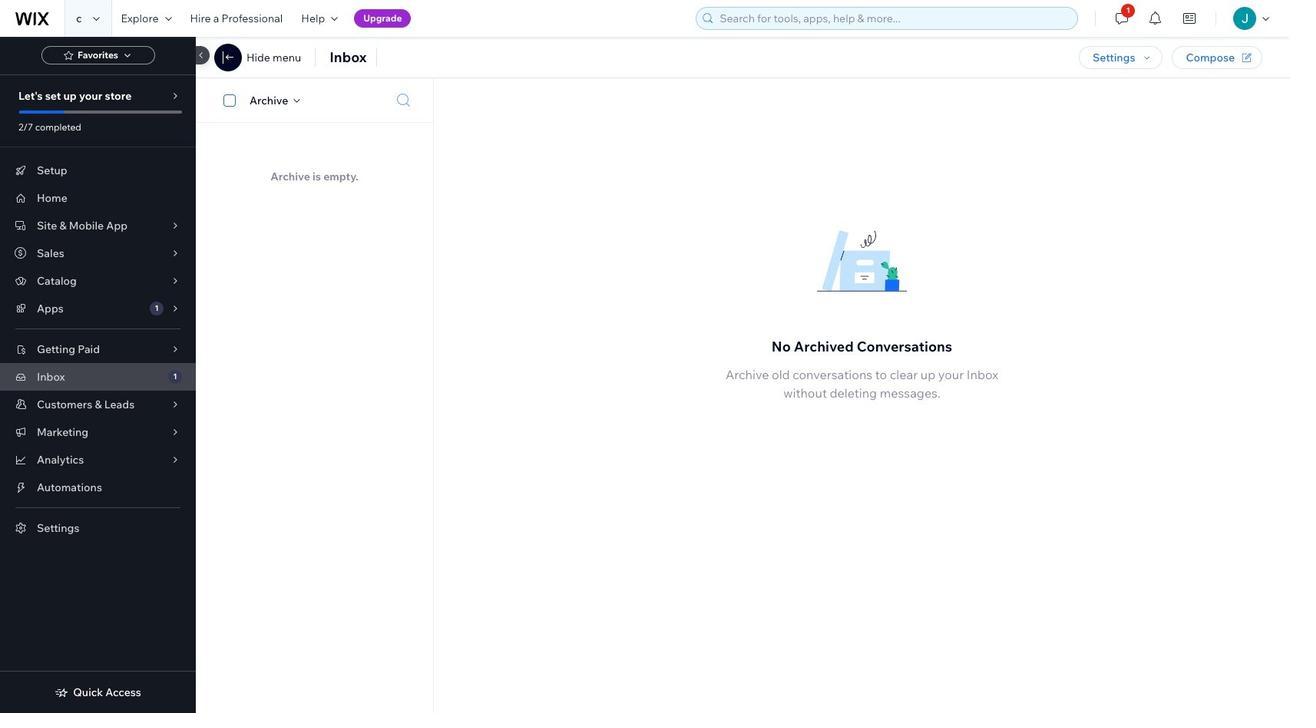 Task type: vqa. For each thing, say whether or not it's contained in the screenshot.
the Search for tools, apps, help & more... FIELD on the top of page
yes



Task type: locate. For each thing, give the bounding box(es) containing it.
sidebar element
[[0, 37, 210, 713]]

Search for tools, apps, help & more... field
[[715, 8, 1073, 29]]

None checkbox
[[215, 91, 250, 109]]



